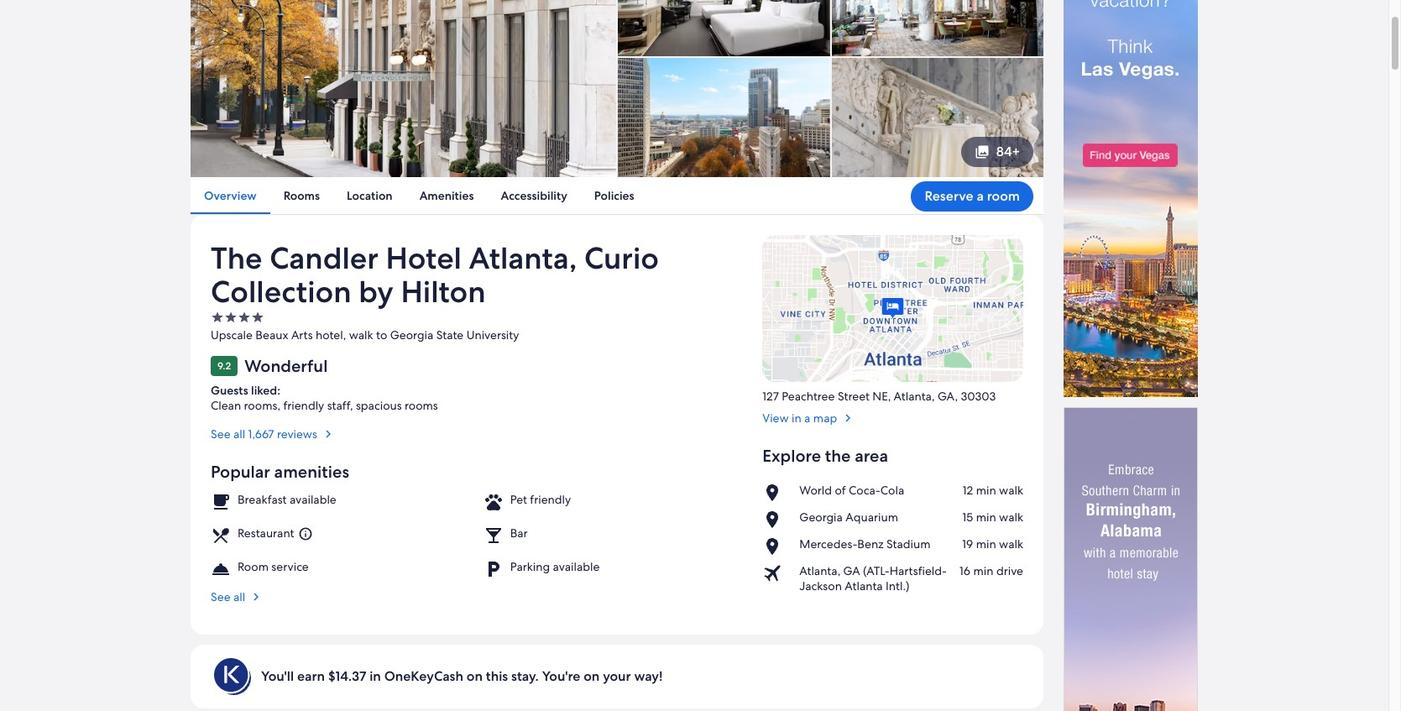 Task type: vqa. For each thing, say whether or not it's contained in the screenshot.


Task type: describe. For each thing, give the bounding box(es) containing it.
see all button
[[211, 579, 743, 605]]

2 xsmall image from the left
[[251, 311, 265, 324]]

you'll
[[261, 668, 294, 685]]

policies link
[[581, 177, 648, 214]]

stay.
[[511, 668, 539, 685]]

guests liked: clean rooms, friendly staff, spacious rooms
[[211, 383, 438, 413]]

way!
[[634, 668, 663, 685]]

16 min drive
[[960, 563, 1024, 578]]

explore the area
[[763, 445, 889, 467]]

19 min walk
[[963, 536, 1024, 552]]

overview
[[204, 188, 257, 203]]

popular location image for world
[[763, 483, 793, 503]]

wonderful element
[[245, 355, 328, 377]]

service
[[272, 559, 309, 574]]

policies
[[594, 188, 635, 203]]

walk for mercedes-benz stadium
[[999, 536, 1024, 552]]

upscale
[[211, 327, 253, 342]]

beaux
[[256, 327, 288, 342]]

127
[[763, 389, 779, 404]]

atlanta
[[845, 578, 883, 594]]

rooms
[[405, 398, 438, 413]]

1 vertical spatial friendly
[[530, 492, 571, 507]]

guests
[[211, 383, 248, 398]]

arts
[[291, 327, 313, 342]]

amenities
[[420, 188, 474, 203]]

min for 16
[[974, 563, 994, 578]]

see all 1,667 reviews button
[[211, 420, 743, 442]]

mercedes-
[[800, 536, 858, 552]]

reserve a room button
[[912, 181, 1034, 211]]

candler
[[270, 239, 379, 278]]

1,667
[[248, 426, 274, 442]]

rooms,
[[244, 398, 280, 413]]

pet
[[510, 492, 527, 507]]

see all
[[211, 589, 245, 605]]

see for see all
[[211, 589, 231, 605]]

hilton
[[401, 272, 486, 312]]

wonderful
[[245, 355, 328, 377]]

min for 15
[[976, 510, 997, 525]]

2 horizontal spatial atlanta,
[[894, 389, 935, 404]]

1 horizontal spatial georgia
[[800, 510, 843, 525]]

curio
[[584, 239, 659, 278]]

walk for georgia aquarium
[[999, 510, 1024, 525]]

view
[[763, 411, 789, 426]]

all for see all
[[233, 589, 245, 605]]

2 on from the left
[[584, 668, 600, 685]]

$14.37
[[328, 668, 366, 685]]

12 min walk
[[963, 483, 1024, 498]]

room service
[[238, 559, 309, 574]]

min for 12
[[976, 483, 997, 498]]

medium image for see all button
[[249, 589, 264, 605]]

cola
[[881, 483, 905, 498]]

drive
[[997, 563, 1024, 578]]

parking
[[510, 559, 550, 574]]

street
[[838, 389, 870, 404]]

earn
[[297, 668, 325, 685]]

0 horizontal spatial a
[[805, 411, 811, 426]]

restaurant button
[[238, 526, 313, 542]]

location
[[347, 188, 393, 203]]

hotel
[[386, 239, 462, 278]]

world of coca-cola
[[800, 483, 905, 498]]

theme default image
[[298, 526, 313, 542]]

popular location image for georgia
[[763, 510, 793, 530]]

to
[[376, 327, 387, 342]]

12
[[963, 483, 974, 498]]

you're
[[542, 668, 581, 685]]

in inside button
[[792, 411, 802, 426]]

19
[[963, 536, 974, 552]]

available for breakfast available
[[290, 492, 337, 507]]

reviews
[[277, 426, 317, 442]]

map
[[814, 411, 837, 426]]

view in a map
[[763, 411, 837, 426]]

map image
[[763, 235, 1024, 382]]

clean
[[211, 398, 241, 413]]

127 peachtree street ne, atlanta, ga, 30303
[[763, 389, 996, 404]]

medium image
[[841, 411, 856, 426]]

accessibility
[[501, 188, 568, 203]]

rooms
[[284, 188, 320, 203]]

amenities
[[274, 461, 349, 483]]

0 horizontal spatial georgia
[[390, 327, 434, 342]]

available for parking available
[[553, 559, 600, 574]]

benz
[[858, 536, 884, 552]]

leading image
[[975, 145, 990, 160]]

restaurant
[[238, 526, 294, 541]]

popular amenities
[[211, 461, 349, 483]]

peachtree
[[782, 389, 835, 404]]

9.2
[[218, 359, 231, 373]]

see all 1,667 reviews
[[211, 426, 317, 442]]



Task type: locate. For each thing, give the bounding box(es) containing it.
aquarium
[[846, 510, 899, 525]]

airport image
[[763, 563, 793, 584]]

medium image inside see all 1,667 reviews button
[[321, 426, 336, 442]]

atlanta, right ne,
[[894, 389, 935, 404]]

world
[[800, 483, 832, 498]]

medium image down staff, at bottom left
[[321, 426, 336, 442]]

1 all from the top
[[233, 426, 245, 442]]

0 horizontal spatial in
[[370, 668, 381, 685]]

deluxe room, 1 king bed, city view | view from room image
[[618, 58, 830, 177]]

0 vertical spatial see
[[211, 426, 231, 442]]

upscale beaux arts hotel, walk to georgia state university
[[211, 327, 519, 342]]

1 xsmall image from the left
[[238, 311, 251, 324]]

0 vertical spatial all
[[233, 426, 245, 442]]

state
[[436, 327, 464, 342]]

84+
[[997, 143, 1020, 160]]

amenities link
[[406, 177, 488, 214]]

liked:
[[251, 383, 280, 398]]

available down the amenities
[[290, 492, 337, 507]]

popular location image
[[763, 483, 793, 503], [763, 510, 793, 530]]

1 vertical spatial popular location image
[[763, 510, 793, 530]]

room
[[238, 559, 269, 574]]

interior detail image
[[832, 58, 1044, 177]]

room
[[987, 187, 1020, 205]]

popular location image
[[763, 536, 793, 557]]

popular
[[211, 461, 270, 483]]

0 horizontal spatial friendly
[[283, 398, 324, 413]]

walk down 12 min walk
[[999, 510, 1024, 525]]

walk
[[349, 327, 373, 342], [999, 483, 1024, 498], [999, 510, 1024, 525], [999, 536, 1024, 552]]

medium image
[[321, 426, 336, 442], [249, 589, 264, 605]]

ga,
[[938, 389, 958, 404]]

2 vertical spatial atlanta,
[[800, 563, 841, 578]]

friendly inside guests liked: clean rooms, friendly staff, spacious rooms
[[283, 398, 324, 413]]

medium image for see all 1,667 reviews button
[[321, 426, 336, 442]]

1 horizontal spatial a
[[977, 187, 984, 205]]

1 vertical spatial a
[[805, 411, 811, 426]]

popular location image left world
[[763, 483, 793, 503]]

walk up drive
[[999, 536, 1024, 552]]

min right 12
[[976, 483, 997, 498]]

1 vertical spatial list
[[763, 483, 1024, 594]]

ne,
[[873, 389, 891, 404]]

in right $14.37 at the left of page
[[370, 668, 381, 685]]

reserve
[[925, 187, 974, 205]]

area
[[855, 445, 889, 467]]

min
[[976, 483, 997, 498], [976, 510, 997, 525], [976, 536, 997, 552], [974, 563, 994, 578]]

0 vertical spatial georgia
[[390, 327, 434, 342]]

pet friendly
[[510, 492, 571, 507]]

0 horizontal spatial atlanta,
[[469, 239, 577, 278]]

xsmall image up upscale
[[238, 311, 251, 324]]

0 vertical spatial medium image
[[321, 426, 336, 442]]

in right view
[[792, 411, 802, 426]]

1 on from the left
[[467, 668, 483, 685]]

georgia
[[390, 327, 434, 342], [800, 510, 843, 525]]

you'll earn $14.37 in onekeycash on this stay. you're on your way!
[[261, 668, 663, 685]]

atlanta, inside atlanta, ga (atl-hartsfield- jackson atlanta intl.)
[[800, 563, 841, 578]]

georgia aquarium
[[800, 510, 899, 525]]

hartsfield-
[[890, 563, 947, 578]]

by
[[359, 272, 394, 312]]

exterior image
[[191, 0, 616, 177]]

0 horizontal spatial medium image
[[249, 589, 264, 605]]

a left room
[[977, 187, 984, 205]]

walk left to
[[349, 327, 373, 342]]

1 horizontal spatial available
[[553, 559, 600, 574]]

min right 15
[[976, 510, 997, 525]]

university
[[467, 327, 519, 342]]

1 vertical spatial see
[[211, 589, 231, 605]]

2 all from the top
[[233, 589, 245, 605]]

hotel,
[[316, 327, 346, 342]]

georgia right to
[[390, 327, 434, 342]]

parking available
[[510, 559, 600, 574]]

2 see from the top
[[211, 589, 231, 605]]

0 vertical spatial friendly
[[283, 398, 324, 413]]

georgia down world
[[800, 510, 843, 525]]

84+ button
[[961, 137, 1034, 167]]

min right 19
[[976, 536, 997, 552]]

onekeycash
[[384, 668, 464, 685]]

2 popular location image from the top
[[763, 510, 793, 530]]

xsmall image up beaux
[[251, 311, 265, 324]]

overview link
[[191, 177, 270, 214]]

walk up the 15 min walk
[[999, 483, 1024, 498]]

a
[[977, 187, 984, 205], [805, 411, 811, 426]]

1 vertical spatial in
[[370, 668, 381, 685]]

atlanta, ga (atl-hartsfield- jackson atlanta intl.)
[[800, 563, 947, 594]]

min for 19
[[976, 536, 997, 552]]

deluxe room, 2 queen beds, bathtub, city view (mobility & hearing) | in-room safe, laptop workspace, blackout drapes, iron/ironing board image
[[618, 0, 830, 56]]

friendly right the pet
[[530, 492, 571, 507]]

1 horizontal spatial medium image
[[321, 426, 336, 442]]

1 xsmall image from the left
[[211, 311, 224, 324]]

the candler hotel atlanta, curio collection by hilton
[[211, 239, 659, 312]]

walk for world of coca-cola
[[999, 483, 1024, 498]]

1 vertical spatial medium image
[[249, 589, 264, 605]]

of
[[835, 483, 846, 498]]

xsmall image
[[211, 311, 224, 324], [224, 311, 238, 324]]

on left your
[[584, 668, 600, 685]]

xsmall image
[[238, 311, 251, 324], [251, 311, 265, 324]]

1 vertical spatial available
[[553, 559, 600, 574]]

0 vertical spatial available
[[290, 492, 337, 507]]

1 horizontal spatial in
[[792, 411, 802, 426]]

breakfast
[[238, 492, 287, 507]]

collection
[[211, 272, 352, 312]]

1 horizontal spatial on
[[584, 668, 600, 685]]

all
[[233, 426, 245, 442], [233, 589, 245, 605]]

medium image right 'see all'
[[249, 589, 264, 605]]

atlanta,
[[469, 239, 577, 278], [894, 389, 935, 404], [800, 563, 841, 578]]

the
[[211, 239, 262, 278]]

atlanta, down mercedes-
[[800, 563, 841, 578]]

in
[[792, 411, 802, 426], [370, 668, 381, 685]]

accessibility link
[[488, 177, 581, 214]]

all down room
[[233, 589, 245, 605]]

1 see from the top
[[211, 426, 231, 442]]

spacious
[[356, 398, 402, 413]]

on left this
[[467, 668, 483, 685]]

all left 1,667
[[233, 426, 245, 442]]

0 vertical spatial a
[[977, 187, 984, 205]]

1 horizontal spatial friendly
[[530, 492, 571, 507]]

list containing overview
[[191, 177, 1044, 214]]

jackson
[[800, 578, 842, 594]]

intl.)
[[886, 578, 910, 594]]

2 xsmall image from the left
[[224, 311, 238, 324]]

0 vertical spatial popular location image
[[763, 483, 793, 503]]

see for see all 1,667 reviews
[[211, 426, 231, 442]]

bar
[[510, 526, 528, 541]]

explore
[[763, 445, 821, 467]]

your
[[603, 668, 631, 685]]

15 min walk
[[963, 510, 1024, 525]]

ga
[[844, 563, 861, 578]]

16
[[960, 563, 971, 578]]

popular location image up popular location image on the bottom right
[[763, 510, 793, 530]]

see
[[211, 426, 231, 442], [211, 589, 231, 605]]

1 horizontal spatial atlanta,
[[800, 563, 841, 578]]

1 vertical spatial all
[[233, 589, 245, 605]]

stadium
[[887, 536, 931, 552]]

view in a map button
[[763, 404, 1024, 426]]

min right the 16 on the right bottom of the page
[[974, 563, 994, 578]]

location link
[[333, 177, 406, 214]]

30303
[[961, 389, 996, 404]]

mercedes-benz stadium
[[800, 536, 931, 552]]

1 popular location image from the top
[[763, 483, 793, 503]]

reserve a room
[[925, 187, 1020, 205]]

0 vertical spatial in
[[792, 411, 802, 426]]

the
[[825, 445, 851, 467]]

0 vertical spatial atlanta,
[[469, 239, 577, 278]]

breakfast, lunch, dinner served; american cuisine image
[[832, 0, 1044, 56]]

this
[[486, 668, 508, 685]]

0 vertical spatial list
[[191, 177, 1044, 214]]

atlanta, down accessibility
[[469, 239, 577, 278]]

staff,
[[327, 398, 353, 413]]

1 vertical spatial atlanta,
[[894, 389, 935, 404]]

1 vertical spatial georgia
[[800, 510, 843, 525]]

atlanta, inside the candler hotel atlanta, curio collection by hilton
[[469, 239, 577, 278]]

available
[[290, 492, 337, 507], [553, 559, 600, 574]]

medium image inside see all button
[[249, 589, 264, 605]]

list containing world of coca-cola
[[763, 483, 1024, 594]]

available right parking
[[553, 559, 600, 574]]

a left map
[[805, 411, 811, 426]]

0 horizontal spatial available
[[290, 492, 337, 507]]

breakfast available
[[238, 492, 337, 507]]

(atl-
[[863, 563, 890, 578]]

0 horizontal spatial on
[[467, 668, 483, 685]]

friendly up reviews
[[283, 398, 324, 413]]

all for see all 1,667 reviews
[[233, 426, 245, 442]]

list
[[191, 177, 1044, 214], [763, 483, 1024, 594]]



